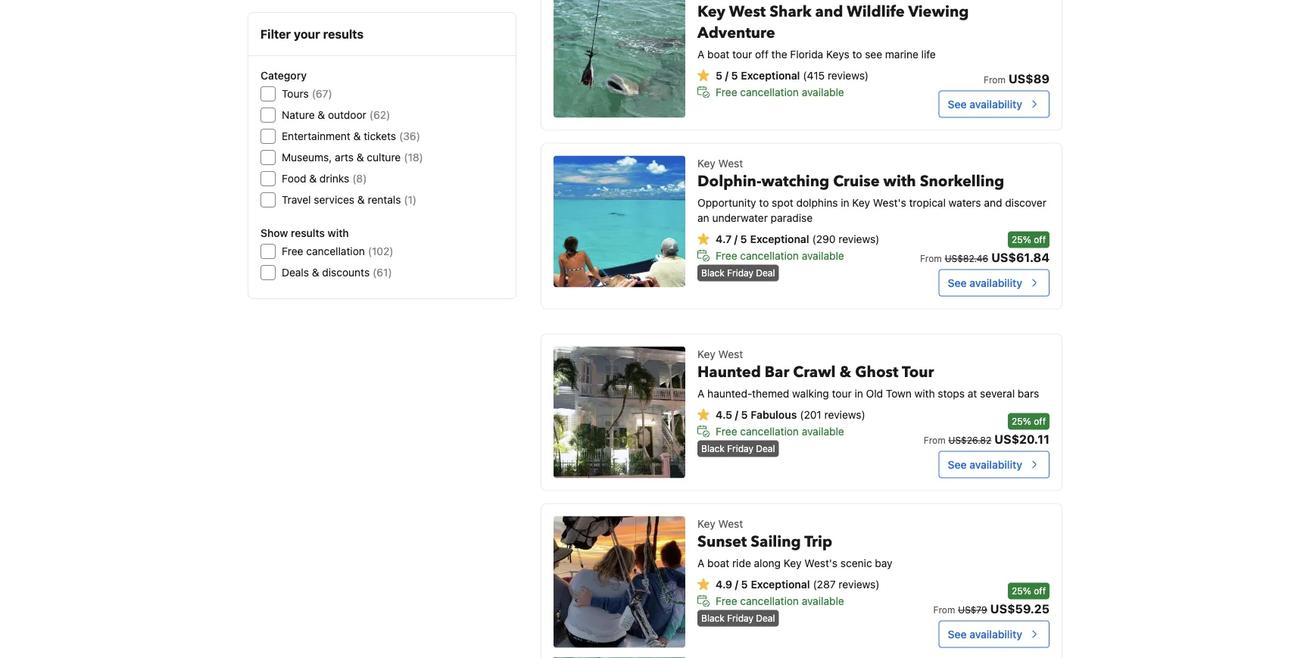 Task type: vqa. For each thing, say whether or not it's contained in the screenshot.


Task type: locate. For each thing, give the bounding box(es) containing it.
category
[[261, 69, 307, 82]]

(61)
[[373, 266, 392, 279]]

off
[[755, 48, 769, 60], [1034, 234, 1046, 245], [1034, 416, 1046, 427], [1034, 586, 1046, 596]]

free down 4.7
[[716, 249, 738, 262]]

availability down from us$79 us$59.25
[[970, 628, 1023, 640]]

us$59.25
[[991, 601, 1050, 616]]

cancellation down 4.9 / 5 exceptional (287 reviews)
[[740, 595, 799, 607]]

black friday deal
[[702, 268, 775, 278], [702, 443, 775, 454], [702, 613, 775, 624]]

1 vertical spatial a
[[698, 387, 705, 399]]

reviews) for cruise
[[839, 232, 880, 245]]

cancellation down 4.7 / 5 exceptional (290 reviews)
[[740, 249, 799, 262]]

haunted
[[698, 362, 761, 382]]

from
[[984, 74, 1006, 85], [920, 253, 942, 264], [924, 435, 946, 446], [934, 605, 956, 615]]

from inside from us$89
[[984, 74, 1006, 85]]

25% off for dolphin-watching cruise with snorkelling
[[1012, 234, 1046, 245]]

dolphin-watching cruise with snorkelling image
[[554, 156, 686, 287]]

from us$82.46 us$61.84
[[920, 250, 1050, 264]]

1 vertical spatial tour
[[832, 387, 852, 399]]

west inside key west haunted bar crawl & ghost tour a haunted-themed walking tour in old town with stops at several bars
[[719, 348, 743, 360]]

free cancellation available for watching
[[716, 249, 844, 262]]

2 deal from the top
[[756, 443, 775, 454]]

free up deals
[[282, 245, 303, 258]]

0 horizontal spatial and
[[816, 1, 843, 22]]

see availability
[[948, 98, 1023, 110], [948, 276, 1023, 289], [948, 458, 1023, 471], [948, 628, 1023, 640]]

3 availability from the top
[[970, 458, 1023, 471]]

results right show
[[291, 227, 325, 239]]

4.7
[[716, 232, 732, 245]]

filter
[[261, 27, 291, 41]]

2 black friday deal from the top
[[702, 443, 775, 454]]

keys
[[827, 48, 850, 60]]

black friday deal for sunset
[[702, 613, 775, 624]]

1 vertical spatial west's
[[805, 557, 838, 569]]

west up adventure
[[729, 1, 766, 22]]

with up tropical
[[884, 171, 916, 192]]

see
[[948, 98, 967, 110], [948, 276, 967, 289], [948, 458, 967, 471], [948, 628, 967, 640]]

free for haunted bar crawl & ghost tour
[[716, 425, 738, 437]]

2 friday from the top
[[727, 443, 754, 454]]

4 see from the top
[[948, 628, 967, 640]]

cancellation
[[740, 85, 799, 98], [306, 245, 365, 258], [740, 249, 799, 262], [740, 425, 799, 437], [740, 595, 799, 607]]

deal down fabulous
[[756, 443, 775, 454]]

in left old
[[855, 387, 863, 399]]

free cancellation available down 4.9 / 5 exceptional (287 reviews)
[[716, 595, 844, 607]]

deals & discounts (61)
[[282, 266, 392, 279]]

25% for haunted bar crawl & ghost tour
[[1012, 416, 1032, 427]]

and
[[816, 1, 843, 22], [984, 196, 1003, 209]]

0 vertical spatial tour
[[733, 48, 752, 60]]

0 vertical spatial with
[[884, 171, 916, 192]]

3 black friday deal from the top
[[702, 613, 775, 624]]

key for sunset
[[698, 517, 716, 530]]

1 25% from the top
[[1012, 234, 1032, 245]]

west
[[729, 1, 766, 22], [719, 157, 743, 169], [719, 348, 743, 360], [719, 517, 743, 530]]

2 boat from the top
[[708, 557, 730, 569]]

friday down "4.9"
[[727, 613, 754, 624]]

with down tour
[[915, 387, 935, 399]]

exceptional for dolphin-watching cruise with snorkelling
[[750, 232, 809, 245]]

tour inside key west shark and wildlife viewing adventure a boat tour off the florida keys to see marine life
[[733, 48, 752, 60]]

off for sunset sailing trip
[[1034, 586, 1046, 596]]

deal for bar
[[756, 443, 775, 454]]

2 availability from the top
[[970, 276, 1023, 289]]

deal for watching
[[756, 268, 775, 278]]

1 horizontal spatial in
[[855, 387, 863, 399]]

1 see from the top
[[948, 98, 967, 110]]

drinks
[[320, 172, 349, 185]]

1 vertical spatial exceptional
[[750, 232, 809, 245]]

availability down from us$89
[[970, 98, 1023, 110]]

black friday deal down the 4.5
[[702, 443, 775, 454]]

from inside from us$26.82 us$20.11
[[924, 435, 946, 446]]

25% off up us$20.11
[[1012, 416, 1046, 427]]

see availability for sunset sailing trip
[[948, 628, 1023, 640]]

0 vertical spatial deal
[[756, 268, 775, 278]]

0 vertical spatial black
[[702, 268, 725, 278]]

3 free cancellation available from the top
[[716, 425, 844, 437]]

reviews) right (201
[[825, 408, 866, 421]]

black down the 4.5
[[702, 443, 725, 454]]

and inside key west shark and wildlife viewing adventure a boat tour off the florida keys to see marine life
[[816, 1, 843, 22]]

boat down sunset
[[708, 557, 730, 569]]

1 vertical spatial in
[[855, 387, 863, 399]]

services
[[314, 194, 355, 206]]

deal
[[756, 268, 775, 278], [756, 443, 775, 454], [756, 613, 775, 624]]

0 horizontal spatial west's
[[805, 557, 838, 569]]

from left us$89
[[984, 74, 1006, 85]]

4 see availability from the top
[[948, 628, 1023, 640]]

free down the 4.5
[[716, 425, 738, 437]]

/ right 4.7
[[735, 232, 738, 245]]

0 vertical spatial boat
[[708, 48, 730, 60]]

black friday deal down 4.7
[[702, 268, 775, 278]]

2 25% from the top
[[1012, 416, 1032, 427]]

3 available from the top
[[802, 425, 844, 437]]

exceptional for a boat tour off the florida keys to see marine life
[[741, 69, 800, 81]]

/ right the 4.5
[[735, 408, 739, 421]]

a inside "key west sunset sailing trip a boat ride along key west's scenic bay"
[[698, 557, 705, 569]]

reviews)
[[828, 69, 869, 81], [839, 232, 880, 245], [825, 408, 866, 421], [839, 578, 880, 590]]

reviews) for crawl
[[825, 408, 866, 421]]

west's inside "key west sunset sailing trip a boat ride along key west's scenic bay"
[[805, 557, 838, 569]]

reviews) down scenic
[[839, 578, 880, 590]]

cancellation for a boat tour off the florida keys to see marine life
[[740, 85, 799, 98]]

2 a from the top
[[698, 387, 705, 399]]

0 vertical spatial results
[[323, 27, 364, 41]]

with inside key west haunted bar crawl & ghost tour a haunted-themed walking tour in old town with stops at several bars
[[915, 387, 935, 399]]

3 deal from the top
[[756, 613, 775, 624]]

in inside key west haunted bar crawl & ghost tour a haunted-themed walking tour in old town with stops at several bars
[[855, 387, 863, 399]]

available down (201
[[802, 425, 844, 437]]

friday for dolphin-
[[727, 268, 754, 278]]

(102)
[[368, 245, 394, 258]]

off up us$59.25 at the bottom right of the page
[[1034, 586, 1046, 596]]

the
[[772, 48, 788, 60]]

at
[[968, 387, 978, 399]]

2 vertical spatial deal
[[756, 613, 775, 624]]

(18)
[[404, 151, 423, 164]]

3 friday from the top
[[727, 613, 754, 624]]

3 25% from the top
[[1012, 586, 1032, 596]]

west's down trip
[[805, 557, 838, 569]]

see availability down from us$89
[[948, 98, 1023, 110]]

1 boat from the top
[[708, 48, 730, 60]]

0 horizontal spatial in
[[841, 196, 850, 209]]

0 vertical spatial 25%
[[1012, 234, 1032, 245]]

2 vertical spatial with
[[915, 387, 935, 399]]

1 horizontal spatial to
[[853, 48, 862, 60]]

entertainment & tickets (36)
[[282, 130, 420, 142]]

us$26.82
[[949, 435, 992, 446]]

town
[[886, 387, 912, 399]]

and right the waters
[[984, 196, 1003, 209]]

in inside key west dolphin-watching cruise with snorkelling opportunity to spot dolphins in key west's tropical waters and discover an underwater paradise
[[841, 196, 850, 209]]

tour right walking
[[832, 387, 852, 399]]

from left us$26.82 at bottom right
[[924, 435, 946, 446]]

25% off
[[1012, 234, 1046, 245], [1012, 416, 1046, 427], [1012, 586, 1046, 596]]

see availability down 'from us$82.46 us$61.84'
[[948, 276, 1023, 289]]

with up free cancellation (102)
[[328, 227, 349, 239]]

2 black from the top
[[702, 443, 725, 454]]

a inside key west haunted bar crawl & ghost tour a haunted-themed walking tour in old town with stops at several bars
[[698, 387, 705, 399]]

& right crawl
[[840, 362, 852, 382]]

availability for dolphin-watching cruise with snorkelling
[[970, 276, 1023, 289]]

haunted bar crawl & ghost tour image
[[554, 346, 686, 478]]

1 horizontal spatial west's
[[873, 196, 907, 209]]

travel services & rentals (1)
[[282, 194, 417, 206]]

0 vertical spatial 25% off
[[1012, 234, 1046, 245]]

west inside key west shark and wildlife viewing adventure a boat tour off the florida keys to see marine life
[[729, 1, 766, 22]]

from inside 'from us$82.46 us$61.84'
[[920, 253, 942, 264]]

key inside key west haunted bar crawl & ghost tour a haunted-themed walking tour in old town with stops at several bars
[[698, 348, 716, 360]]

to left spot
[[759, 196, 769, 209]]

3 see from the top
[[948, 458, 967, 471]]

snorkelling
[[920, 171, 1005, 192]]

to left the see
[[853, 48, 862, 60]]

2 vertical spatial friday
[[727, 613, 754, 624]]

tour down adventure
[[733, 48, 752, 60]]

a down sunset
[[698, 557, 705, 569]]

food
[[282, 172, 306, 185]]

deal down 4.9 / 5 exceptional (287 reviews)
[[756, 613, 775, 624]]

west for shark
[[729, 1, 766, 22]]

available down (290
[[802, 249, 844, 262]]

us$82.46
[[945, 253, 989, 264]]

a
[[698, 48, 705, 60], [698, 387, 705, 399], [698, 557, 705, 569]]

west for haunted
[[719, 348, 743, 360]]

friday down 4.7
[[727, 268, 754, 278]]

free cancellation available down 4.7 / 5 exceptional (290 reviews)
[[716, 249, 844, 262]]

1 vertical spatial deal
[[756, 443, 775, 454]]

1 vertical spatial black friday deal
[[702, 443, 775, 454]]

black friday deal down "4.9"
[[702, 613, 775, 624]]

25% off up us$59.25 at the bottom right of the page
[[1012, 586, 1046, 596]]

off up us$61.84 at right top
[[1034, 234, 1046, 245]]

cancellation down fabulous
[[740, 425, 799, 437]]

0 vertical spatial exceptional
[[741, 69, 800, 81]]

4 available from the top
[[802, 595, 844, 607]]

deal down 4.7 / 5 exceptional (290 reviews)
[[756, 268, 775, 278]]

black
[[702, 268, 725, 278], [702, 443, 725, 454], [702, 613, 725, 624]]

with inside key west dolphin-watching cruise with snorkelling opportunity to spot dolphins in key west's tropical waters and discover an underwater paradise
[[884, 171, 916, 192]]

west's left tropical
[[873, 196, 907, 209]]

1 a from the top
[[698, 48, 705, 60]]

free cancellation available down 5 / 5 exceptional (415 reviews)
[[716, 85, 844, 98]]

availability for haunted bar crawl & ghost tour
[[970, 458, 1023, 471]]

availability for sunset sailing trip
[[970, 628, 1023, 640]]

2 see from the top
[[948, 276, 967, 289]]

exceptional down paradise
[[750, 232, 809, 245]]

2 see availability from the top
[[948, 276, 1023, 289]]

friday for haunted
[[727, 443, 754, 454]]

friday
[[727, 268, 754, 278], [727, 443, 754, 454], [727, 613, 754, 624]]

us$20.11
[[995, 432, 1050, 446]]

off left the
[[755, 48, 769, 60]]

key for haunted
[[698, 348, 716, 360]]

& down (8)
[[357, 194, 365, 206]]

free down adventure
[[716, 85, 738, 98]]

exceptional down "along"
[[751, 578, 810, 590]]

1 vertical spatial boat
[[708, 557, 730, 569]]

west inside "key west sunset sailing trip a boat ride along key west's scenic bay"
[[719, 517, 743, 530]]

exceptional down the
[[741, 69, 800, 81]]

free cancellation (102)
[[282, 245, 394, 258]]

reviews) right (290
[[839, 232, 880, 245]]

2 vertical spatial black
[[702, 613, 725, 624]]

a down adventure
[[698, 48, 705, 60]]

2 vertical spatial 25% off
[[1012, 586, 1046, 596]]

results right your in the top of the page
[[323, 27, 364, 41]]

0 vertical spatial to
[[853, 48, 862, 60]]

& up museums, arts & culture (18) on the top left of the page
[[354, 130, 361, 142]]

from for haunted bar crawl & ghost tour
[[924, 435, 946, 446]]

/ for dolphin-watching cruise with snorkelling
[[735, 232, 738, 245]]

a left haunted- at the right of the page
[[698, 387, 705, 399]]

your
[[294, 27, 320, 41]]

availability down from us$26.82 us$20.11 on the right bottom of page
[[970, 458, 1023, 471]]

cancellation down 5 / 5 exceptional (415 reviews)
[[740, 85, 799, 98]]

2 vertical spatial black friday deal
[[702, 613, 775, 624]]

see availability down from us$79 us$59.25
[[948, 628, 1023, 640]]

25% up us$61.84 at right top
[[1012, 234, 1032, 245]]

4 free cancellation available from the top
[[716, 595, 844, 607]]

off up us$20.11
[[1034, 416, 1046, 427]]

from left us$82.46
[[920, 253, 942, 264]]

0 vertical spatial and
[[816, 1, 843, 22]]

1 25% off from the top
[[1012, 234, 1046, 245]]

1 available from the top
[[802, 85, 844, 98]]

from inside from us$79 us$59.25
[[934, 605, 956, 615]]

/ right "4.9"
[[735, 578, 739, 590]]

free cancellation available
[[716, 85, 844, 98], [716, 249, 844, 262], [716, 425, 844, 437], [716, 595, 844, 607]]

1 black friday deal from the top
[[702, 268, 775, 278]]

/ down adventure
[[725, 69, 729, 81]]

black down "4.9"
[[702, 613, 725, 624]]

key up sunset
[[698, 517, 716, 530]]

in down the cruise
[[841, 196, 850, 209]]

to
[[853, 48, 862, 60], [759, 196, 769, 209]]

(1)
[[404, 194, 417, 206]]

black for dolphin-
[[702, 268, 725, 278]]

1 availability from the top
[[970, 98, 1023, 110]]

5
[[716, 69, 723, 81], [731, 69, 738, 81], [741, 232, 747, 245], [741, 408, 748, 421], [741, 578, 748, 590]]

key inside key west shark and wildlife viewing adventure a boat tour off the florida keys to see marine life
[[698, 1, 726, 22]]

1 vertical spatial 25% off
[[1012, 416, 1046, 427]]

off for dolphin-watching cruise with snorkelling
[[1034, 234, 1046, 245]]

1 horizontal spatial tour
[[832, 387, 852, 399]]

/ for haunted bar crawl & ghost tour
[[735, 408, 739, 421]]

1 see availability from the top
[[948, 98, 1023, 110]]

west's
[[873, 196, 907, 209], [805, 557, 838, 569]]

0 vertical spatial black friday deal
[[702, 268, 775, 278]]

1 vertical spatial 25%
[[1012, 416, 1032, 427]]

culture
[[367, 151, 401, 164]]

1 horizontal spatial and
[[984, 196, 1003, 209]]

see availability down from us$26.82 us$20.11 on the right bottom of page
[[948, 458, 1023, 471]]

2 vertical spatial a
[[698, 557, 705, 569]]

viewing
[[909, 1, 969, 22]]

friday down the 4.5
[[727, 443, 754, 454]]

boat down adventure
[[708, 48, 730, 60]]

key down the cruise
[[853, 196, 871, 209]]

west up haunted in the right of the page
[[719, 348, 743, 360]]

key up adventure
[[698, 1, 726, 22]]

2 vertical spatial 25%
[[1012, 586, 1032, 596]]

(36)
[[399, 130, 420, 142]]

1 deal from the top
[[756, 268, 775, 278]]

2 available from the top
[[802, 249, 844, 262]]

key up dolphin-
[[698, 157, 716, 169]]

1 vertical spatial friday
[[727, 443, 754, 454]]

0 horizontal spatial to
[[759, 196, 769, 209]]

3 a from the top
[[698, 557, 705, 569]]

west inside key west dolphin-watching cruise with snorkelling opportunity to spot dolphins in key west's tropical waters and discover an underwater paradise
[[719, 157, 743, 169]]

availability down 'from us$82.46 us$61.84'
[[970, 276, 1023, 289]]

1 vertical spatial to
[[759, 196, 769, 209]]

25% up us$59.25 at the bottom right of the page
[[1012, 586, 1032, 596]]

0 vertical spatial a
[[698, 48, 705, 60]]

paradise
[[771, 211, 813, 224]]

in
[[841, 196, 850, 209], [855, 387, 863, 399]]

boat inside key west shark and wildlife viewing adventure a boat tour off the florida keys to see marine life
[[708, 48, 730, 60]]

1 vertical spatial black
[[702, 443, 725, 454]]

key west dolphin-watching cruise with snorkelling opportunity to spot dolphins in key west's tropical waters and discover an underwater paradise
[[698, 157, 1047, 224]]

and right shark
[[816, 1, 843, 22]]

black down 4.7
[[702, 268, 725, 278]]

(290
[[813, 232, 836, 245]]

waters
[[949, 196, 982, 209]]

key up haunted in the right of the page
[[698, 348, 716, 360]]

25% off for haunted bar crawl & ghost tour
[[1012, 416, 1046, 427]]

key up 4.9 / 5 exceptional (287 reviews)
[[784, 557, 802, 569]]

tours
[[282, 87, 309, 100]]

3 see availability from the top
[[948, 458, 1023, 471]]

free down "4.9"
[[716, 595, 738, 607]]

0 vertical spatial in
[[841, 196, 850, 209]]

3 25% off from the top
[[1012, 586, 1046, 596]]

&
[[318, 109, 325, 121], [354, 130, 361, 142], [357, 151, 364, 164], [309, 172, 317, 185], [357, 194, 365, 206], [312, 266, 319, 279], [840, 362, 852, 382]]

3 black from the top
[[702, 613, 725, 624]]

free cancellation available down fabulous
[[716, 425, 844, 437]]

2 25% off from the top
[[1012, 416, 1046, 427]]

available down (415
[[802, 85, 844, 98]]

2 vertical spatial exceptional
[[751, 578, 810, 590]]

1 friday from the top
[[727, 268, 754, 278]]

available down the (287 at the bottom right of the page
[[802, 595, 844, 607]]

florida
[[790, 48, 824, 60]]

to inside key west dolphin-watching cruise with snorkelling opportunity to spot dolphins in key west's tropical waters and discover an underwater paradise
[[759, 196, 769, 209]]

west up sunset
[[719, 517, 743, 530]]

2 free cancellation available from the top
[[716, 249, 844, 262]]

friday for sunset
[[727, 613, 754, 624]]

0 vertical spatial west's
[[873, 196, 907, 209]]

scenic
[[841, 557, 872, 569]]

4 availability from the top
[[970, 628, 1023, 640]]

1 vertical spatial and
[[984, 196, 1003, 209]]

cancellation up deals & discounts (61)
[[306, 245, 365, 258]]

0 vertical spatial friday
[[727, 268, 754, 278]]

25% off up us$61.84 at right top
[[1012, 234, 1046, 245]]

available for crawl
[[802, 425, 844, 437]]

5 for a boat tour off the florida keys to see marine life
[[731, 69, 738, 81]]

free cancellation available for sailing
[[716, 595, 844, 607]]

25% up us$20.11
[[1012, 416, 1032, 427]]

from left us$79
[[934, 605, 956, 615]]

0 horizontal spatial tour
[[733, 48, 752, 60]]

west up dolphin-
[[719, 157, 743, 169]]

trip
[[805, 531, 833, 552]]

free cancellation available for bar
[[716, 425, 844, 437]]

deal for sailing
[[756, 613, 775, 624]]

1 black from the top
[[702, 268, 725, 278]]



Task type: describe. For each thing, give the bounding box(es) containing it.
see availability for a boat tour off the florida keys to see marine life
[[948, 98, 1023, 110]]

from for dolphin-watching cruise with snorkelling
[[920, 253, 942, 264]]

key west shark and wildlife viewing adventure a boat tour off the florida keys to see marine life
[[698, 1, 969, 60]]

tour
[[902, 362, 934, 382]]

(8)
[[352, 172, 367, 185]]

black friday deal for haunted
[[702, 443, 775, 454]]

5 for sunset sailing trip
[[741, 578, 748, 590]]

food & drinks (8)
[[282, 172, 367, 185]]

(62)
[[370, 109, 390, 121]]

to inside key west shark and wildlife viewing adventure a boat tour off the florida keys to see marine life
[[853, 48, 862, 60]]

& right food
[[309, 172, 317, 185]]

see availability for haunted bar crawl & ghost tour
[[948, 458, 1023, 471]]

wildlife
[[847, 1, 905, 22]]

dolphin-
[[698, 171, 762, 192]]

deals
[[282, 266, 309, 279]]

entertainment
[[282, 130, 351, 142]]

4.5 / 5 fabulous (201 reviews)
[[716, 408, 866, 421]]

(201
[[800, 408, 822, 421]]

5 for haunted bar crawl & ghost tour
[[741, 408, 748, 421]]

free for dolphin-watching cruise with snorkelling
[[716, 249, 738, 262]]

(287
[[813, 578, 836, 590]]

key west shark and wildlife viewing adventure image
[[554, 0, 686, 118]]

cruise
[[833, 171, 880, 192]]

opportunity
[[698, 196, 757, 209]]

see availability for dolphin-watching cruise with snorkelling
[[948, 276, 1023, 289]]

discounts
[[322, 266, 370, 279]]

bars
[[1018, 387, 1040, 399]]

off inside key west shark and wildlife viewing adventure a boat tour off the florida keys to see marine life
[[755, 48, 769, 60]]

see for sunset sailing trip
[[948, 628, 967, 640]]

arts
[[335, 151, 354, 164]]

show
[[261, 227, 288, 239]]

travel
[[282, 194, 311, 206]]

cancellation for haunted bar crawl & ghost tour
[[740, 425, 799, 437]]

life
[[922, 48, 936, 60]]

museums, arts & culture (18)
[[282, 151, 423, 164]]

filter your results
[[261, 27, 364, 41]]

key for shark
[[698, 1, 726, 22]]

1 vertical spatial with
[[328, 227, 349, 239]]

us$79
[[959, 605, 988, 615]]

tours (67)
[[282, 87, 332, 100]]

underwater
[[712, 211, 768, 224]]

see for haunted bar crawl & ghost tour
[[948, 458, 967, 471]]

along
[[754, 557, 781, 569]]

& right deals
[[312, 266, 319, 279]]

ride
[[733, 557, 751, 569]]

and inside key west dolphin-watching cruise with snorkelling opportunity to spot dolphins in key west's tropical waters and discover an underwater paradise
[[984, 196, 1003, 209]]

5 for dolphin-watching cruise with snorkelling
[[741, 232, 747, 245]]

us$61.84
[[992, 250, 1050, 264]]

spot
[[772, 196, 794, 209]]

from us$89
[[984, 71, 1050, 85]]

us$89
[[1009, 71, 1050, 85]]

bay
[[875, 557, 893, 569]]

25% for dolphin-watching cruise with snorkelling
[[1012, 234, 1032, 245]]

shark
[[770, 1, 812, 22]]

dolphins
[[797, 196, 838, 209]]

crawl
[[793, 362, 836, 382]]

old
[[866, 387, 883, 399]]

(415
[[803, 69, 825, 81]]

4.9
[[716, 578, 733, 590]]

reviews) down keys at the right top of page
[[828, 69, 869, 81]]

an
[[698, 211, 710, 224]]

key for dolphin-
[[698, 157, 716, 169]]

tour inside key west haunted bar crawl & ghost tour a haunted-themed walking tour in old town with stops at several bars
[[832, 387, 852, 399]]

available for trip
[[802, 595, 844, 607]]

bar
[[765, 362, 790, 382]]

west for sunset
[[719, 517, 743, 530]]

off for haunted bar crawl & ghost tour
[[1034, 416, 1046, 427]]

fabulous
[[751, 408, 797, 421]]

from for sunset sailing trip
[[934, 605, 956, 615]]

west's inside key west dolphin-watching cruise with snorkelling opportunity to spot dolphins in key west's tropical waters and discover an underwater paradise
[[873, 196, 907, 209]]

walking
[[793, 387, 829, 399]]

rentals
[[368, 194, 401, 206]]

black friday deal for dolphin-
[[702, 268, 775, 278]]

sailing
[[751, 531, 801, 552]]

key west haunted bar crawl & ghost tour a haunted-themed walking tour in old town with stops at several bars
[[698, 348, 1040, 399]]

marine
[[886, 48, 919, 60]]

sunset sailing trip image
[[554, 516, 686, 648]]

haunted-
[[708, 387, 752, 399]]

tropical
[[909, 196, 946, 209]]

several
[[980, 387, 1015, 399]]

free for a boat tour off the florida keys to see marine life
[[716, 85, 738, 98]]

25% off for sunset sailing trip
[[1012, 586, 1046, 596]]

see
[[865, 48, 883, 60]]

see for dolphin-watching cruise with snorkelling
[[948, 276, 967, 289]]

cancellation for dolphin-watching cruise with snorkelling
[[740, 249, 799, 262]]

/ for a boat tour off the florida keys to see marine life
[[725, 69, 729, 81]]

see for a boat tour off the florida keys to see marine life
[[948, 98, 967, 110]]

/ for sunset sailing trip
[[735, 578, 739, 590]]

free for sunset sailing trip
[[716, 595, 738, 607]]

from us$79 us$59.25
[[934, 601, 1050, 616]]

& down "(67)"
[[318, 109, 325, 121]]

adventure
[[698, 22, 775, 43]]

black for haunted
[[702, 443, 725, 454]]

key west sunset sailing trip a boat ride along key west's scenic bay
[[698, 517, 893, 569]]

(67)
[[312, 87, 332, 100]]

themed
[[752, 387, 790, 399]]

west for dolphin-
[[719, 157, 743, 169]]

1 vertical spatial results
[[291, 227, 325, 239]]

4.7 / 5 exceptional (290 reviews)
[[716, 232, 880, 245]]

& right arts
[[357, 151, 364, 164]]

a inside key west shark and wildlife viewing adventure a boat tour off the florida keys to see marine life
[[698, 48, 705, 60]]

nature & outdoor (62)
[[282, 109, 390, 121]]

boat inside "key west sunset sailing trip a boat ride along key west's scenic bay"
[[708, 557, 730, 569]]

sunset
[[698, 531, 747, 552]]

1 free cancellation available from the top
[[716, 85, 844, 98]]

& inside key west haunted bar crawl & ghost tour a haunted-themed walking tour in old town with stops at several bars
[[840, 362, 852, 382]]

show results with
[[261, 227, 349, 239]]

cancellation for sunset sailing trip
[[740, 595, 799, 607]]

nature
[[282, 109, 315, 121]]

4.9 / 5 exceptional (287 reviews)
[[716, 578, 880, 590]]

reviews) for trip
[[839, 578, 880, 590]]

black for sunset
[[702, 613, 725, 624]]

museums,
[[282, 151, 332, 164]]

25% for sunset sailing trip
[[1012, 586, 1032, 596]]

stops
[[938, 387, 965, 399]]

ghost
[[855, 362, 899, 382]]

availability for a boat tour off the florida keys to see marine life
[[970, 98, 1023, 110]]

available for cruise
[[802, 249, 844, 262]]

watching
[[762, 171, 830, 192]]

4.5
[[716, 408, 733, 421]]

exceptional for sunset sailing trip
[[751, 578, 810, 590]]

from us$26.82 us$20.11
[[924, 432, 1050, 446]]

discover
[[1005, 196, 1047, 209]]

5 / 5 exceptional (415 reviews)
[[716, 69, 869, 81]]

outdoor
[[328, 109, 367, 121]]

tickets
[[364, 130, 396, 142]]



